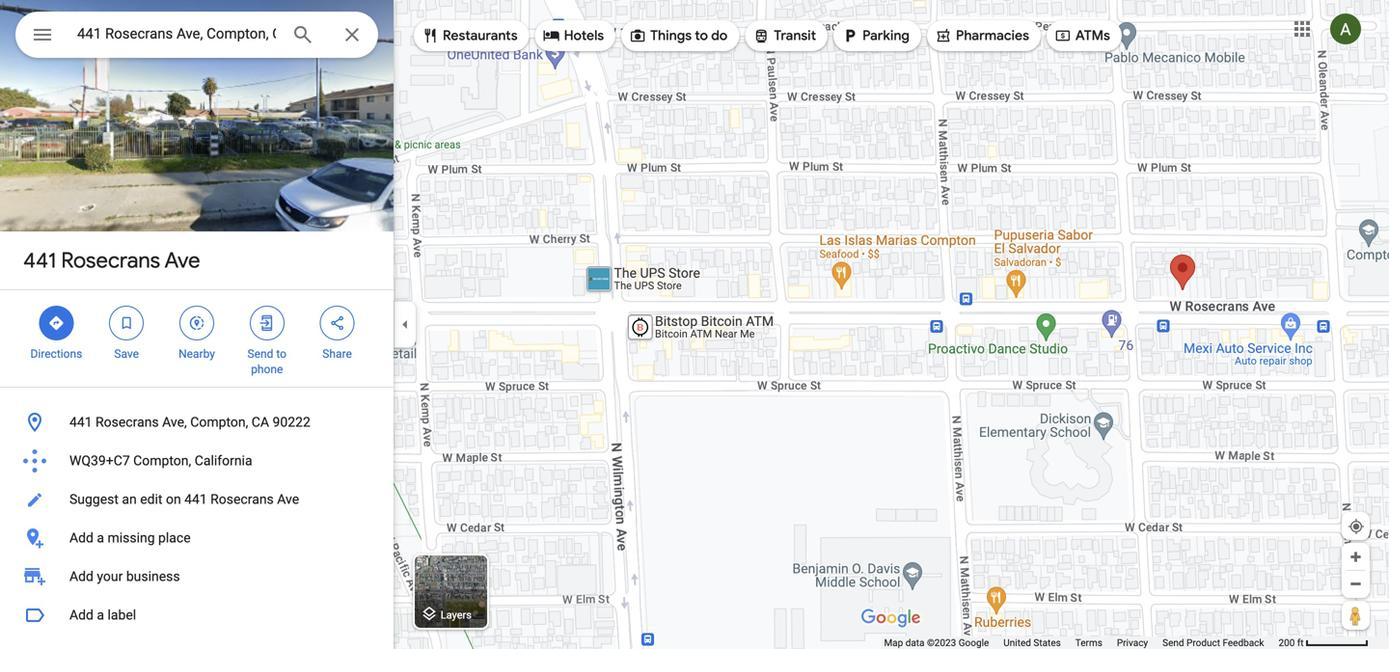 Task type: describe. For each thing, give the bounding box(es) containing it.
states
[[1034, 637, 1061, 649]]

privacy
[[1117, 637, 1148, 649]]

restaurants
[[443, 27, 518, 44]]

 pharmacies
[[935, 25, 1029, 46]]

place
[[158, 530, 191, 546]]

united
[[1004, 637, 1031, 649]]

save
[[114, 347, 139, 361]]

441 inside button
[[184, 492, 207, 507]]

 button
[[15, 12, 69, 62]]


[[753, 25, 770, 46]]

90222
[[273, 414, 310, 430]]


[[841, 25, 859, 46]]

suggest an edit on 441 rosecrans ave button
[[0, 480, 394, 519]]

show your location image
[[1348, 518, 1365, 535]]

google
[[959, 637, 989, 649]]

layers
[[441, 609, 472, 621]]

atms
[[1076, 27, 1110, 44]]

business
[[126, 569, 180, 585]]

pharmacies
[[956, 27, 1029, 44]]

terms
[[1076, 637, 1103, 649]]

united states button
[[1004, 637, 1061, 649]]

your
[[97, 569, 123, 585]]

add a label
[[69, 607, 136, 623]]

terms button
[[1076, 637, 1103, 649]]

nearby
[[179, 347, 215, 361]]


[[48, 313, 65, 334]]


[[31, 21, 54, 49]]

do
[[711, 27, 728, 44]]

441 rosecrans ave, compton, ca 90222 button
[[0, 403, 394, 442]]

200 ft button
[[1279, 637, 1369, 649]]

441 for 441 rosecrans ave
[[23, 247, 56, 274]]

 transit
[[753, 25, 816, 46]]

ave inside button
[[277, 492, 299, 507]]

suggest
[[69, 492, 119, 507]]

441 for 441 rosecrans ave, compton, ca 90222
[[69, 414, 92, 430]]

to inside  things to do
[[695, 27, 708, 44]]

 things to do
[[629, 25, 728, 46]]

edit
[[140, 492, 163, 507]]

wq39+c7 compton, california button
[[0, 442, 394, 480]]

add a missing place button
[[0, 519, 394, 558]]

map data ©2023 google
[[884, 637, 989, 649]]

phone
[[251, 363, 283, 376]]


[[329, 313, 346, 334]]

on
[[166, 492, 181, 507]]


[[629, 25, 647, 46]]

200
[[1279, 637, 1295, 649]]

show street view coverage image
[[1342, 601, 1370, 630]]

suggest an edit on 441 rosecrans ave
[[69, 492, 299, 507]]

compton, inside button
[[133, 453, 191, 469]]

add a label button
[[0, 596, 394, 635]]

rosecrans for ave
[[61, 247, 160, 274]]

add for add a missing place
[[69, 530, 94, 546]]

add your business link
[[0, 558, 394, 596]]

map
[[884, 637, 903, 649]]


[[543, 25, 560, 46]]

privacy button
[[1117, 637, 1148, 649]]

send product feedback
[[1163, 637, 1264, 649]]

 atms
[[1054, 25, 1110, 46]]



Task type: locate. For each thing, give the bounding box(es) containing it.
rosecrans inside button
[[96, 414, 159, 430]]

1 vertical spatial a
[[97, 607, 104, 623]]

2 vertical spatial 441
[[184, 492, 207, 507]]

google account: angela cha  
(angela.cha@adept.ai) image
[[1330, 14, 1361, 45]]

441 rosecrans ave
[[23, 247, 200, 274]]

compton, up california
[[190, 414, 248, 430]]

actions for 441 rosecrans ave region
[[0, 290, 394, 387]]

2 vertical spatial add
[[69, 607, 94, 623]]

0 horizontal spatial to
[[276, 347, 287, 361]]

united states
[[1004, 637, 1061, 649]]

transit
[[774, 27, 816, 44]]

zoom out image
[[1349, 577, 1363, 591]]

share
[[323, 347, 352, 361]]

send for send product feedback
[[1163, 637, 1184, 649]]

add your business
[[69, 569, 180, 585]]

add inside add a missing place button
[[69, 530, 94, 546]]

ave,
[[162, 414, 187, 430]]

1 vertical spatial rosecrans
[[96, 414, 159, 430]]

441 up the 
[[23, 247, 56, 274]]

wq39+c7
[[69, 453, 130, 469]]

rosecrans down california
[[211, 492, 274, 507]]

footer
[[884, 637, 1279, 649]]

rosecrans for ave,
[[96, 414, 159, 430]]


[[422, 25, 439, 46]]

to inside send to phone
[[276, 347, 287, 361]]

to
[[695, 27, 708, 44], [276, 347, 287, 361]]

0 vertical spatial a
[[97, 530, 104, 546]]

 search field
[[15, 12, 378, 62]]

send inside button
[[1163, 637, 1184, 649]]

add inside add your business link
[[69, 569, 94, 585]]

data
[[906, 637, 925, 649]]

send inside send to phone
[[248, 347, 273, 361]]

0 vertical spatial send
[[248, 347, 273, 361]]

add down suggest
[[69, 530, 94, 546]]

send left product
[[1163, 637, 1184, 649]]

compton, inside button
[[190, 414, 248, 430]]

0 vertical spatial add
[[69, 530, 94, 546]]

441 rosecrans ave main content
[[0, 0, 394, 649]]

1 horizontal spatial to
[[695, 27, 708, 44]]


[[118, 313, 135, 334]]

0 vertical spatial ave
[[164, 247, 200, 274]]

to left the do
[[695, 27, 708, 44]]

product
[[1187, 637, 1220, 649]]

add left label
[[69, 607, 94, 623]]

1 a from the top
[[97, 530, 104, 546]]

None field
[[77, 22, 276, 45]]

441 rosecrans ave, compton, ca 90222
[[69, 414, 310, 430]]

add
[[69, 530, 94, 546], [69, 569, 94, 585], [69, 607, 94, 623]]

add for add your business
[[69, 569, 94, 585]]

200 ft
[[1279, 637, 1304, 649]]

ave up 
[[164, 247, 200, 274]]

footer containing map data ©2023 google
[[884, 637, 1279, 649]]

441 Rosecrans Ave, Compton, CA 90222 field
[[15, 12, 378, 58]]

missing
[[108, 530, 155, 546]]

send product feedback button
[[1163, 637, 1264, 649]]

california
[[195, 453, 252, 469]]


[[258, 313, 276, 334]]

an
[[122, 492, 137, 507]]

add inside add a label button
[[69, 607, 94, 623]]

to up phone in the left of the page
[[276, 347, 287, 361]]

1 vertical spatial send
[[1163, 637, 1184, 649]]

1 vertical spatial to
[[276, 347, 287, 361]]


[[1054, 25, 1072, 46]]

rosecrans inside button
[[211, 492, 274, 507]]

1 vertical spatial add
[[69, 569, 94, 585]]

2 vertical spatial rosecrans
[[211, 492, 274, 507]]

rosecrans up 
[[61, 247, 160, 274]]

 restaurants
[[422, 25, 518, 46]]

1 horizontal spatial 441
[[69, 414, 92, 430]]


[[188, 313, 205, 334]]

zoom in image
[[1349, 550, 1363, 564]]

ave
[[164, 247, 200, 274], [277, 492, 299, 507]]

 hotels
[[543, 25, 604, 46]]

hotels
[[564, 27, 604, 44]]

rosecrans
[[61, 247, 160, 274], [96, 414, 159, 430], [211, 492, 274, 507]]

rosecrans left ave,
[[96, 414, 159, 430]]

3 add from the top
[[69, 607, 94, 623]]

a
[[97, 530, 104, 546], [97, 607, 104, 623]]

compton,
[[190, 414, 248, 430], [133, 453, 191, 469]]

©2023
[[927, 637, 956, 649]]

1 horizontal spatial send
[[1163, 637, 1184, 649]]

0 horizontal spatial 441
[[23, 247, 56, 274]]


[[935, 25, 952, 46]]

441 up wq39+c7
[[69, 414, 92, 430]]

compton, up 'edit'
[[133, 453, 191, 469]]

collapse side panel image
[[395, 314, 416, 335]]

parking
[[863, 27, 910, 44]]

0 vertical spatial rosecrans
[[61, 247, 160, 274]]

add for add a label
[[69, 607, 94, 623]]

none field inside 441 rosecrans ave, compton, ca 90222 field
[[77, 22, 276, 45]]

ave down 90222
[[277, 492, 299, 507]]

2 add from the top
[[69, 569, 94, 585]]

directions
[[30, 347, 82, 361]]

1 vertical spatial ave
[[277, 492, 299, 507]]

441 right on
[[184, 492, 207, 507]]

send for send to phone
[[248, 347, 273, 361]]

wq39+c7 compton, california
[[69, 453, 252, 469]]

 parking
[[841, 25, 910, 46]]

feedback
[[1223, 637, 1264, 649]]

google maps element
[[0, 0, 1389, 649]]

a left label
[[97, 607, 104, 623]]

a for label
[[97, 607, 104, 623]]

add left your
[[69, 569, 94, 585]]

things
[[650, 27, 692, 44]]

0 horizontal spatial send
[[248, 347, 273, 361]]

send
[[248, 347, 273, 361], [1163, 637, 1184, 649]]

441
[[23, 247, 56, 274], [69, 414, 92, 430], [184, 492, 207, 507]]

send to phone
[[248, 347, 287, 376]]

441 inside button
[[69, 414, 92, 430]]

send up phone in the left of the page
[[248, 347, 273, 361]]

1 vertical spatial compton,
[[133, 453, 191, 469]]

ca
[[252, 414, 269, 430]]

a for missing
[[97, 530, 104, 546]]

label
[[108, 607, 136, 623]]

a left the missing
[[97, 530, 104, 546]]

add a missing place
[[69, 530, 191, 546]]

footer inside the google maps element
[[884, 637, 1279, 649]]

0 vertical spatial 441
[[23, 247, 56, 274]]

1 add from the top
[[69, 530, 94, 546]]

1 vertical spatial 441
[[69, 414, 92, 430]]

ft
[[1297, 637, 1304, 649]]

0 vertical spatial to
[[695, 27, 708, 44]]

0 horizontal spatial ave
[[164, 247, 200, 274]]

1 horizontal spatial ave
[[277, 492, 299, 507]]

2 a from the top
[[97, 607, 104, 623]]

2 horizontal spatial 441
[[184, 492, 207, 507]]

0 vertical spatial compton,
[[190, 414, 248, 430]]



Task type: vqa. For each thing, say whether or not it's contained in the screenshot.


